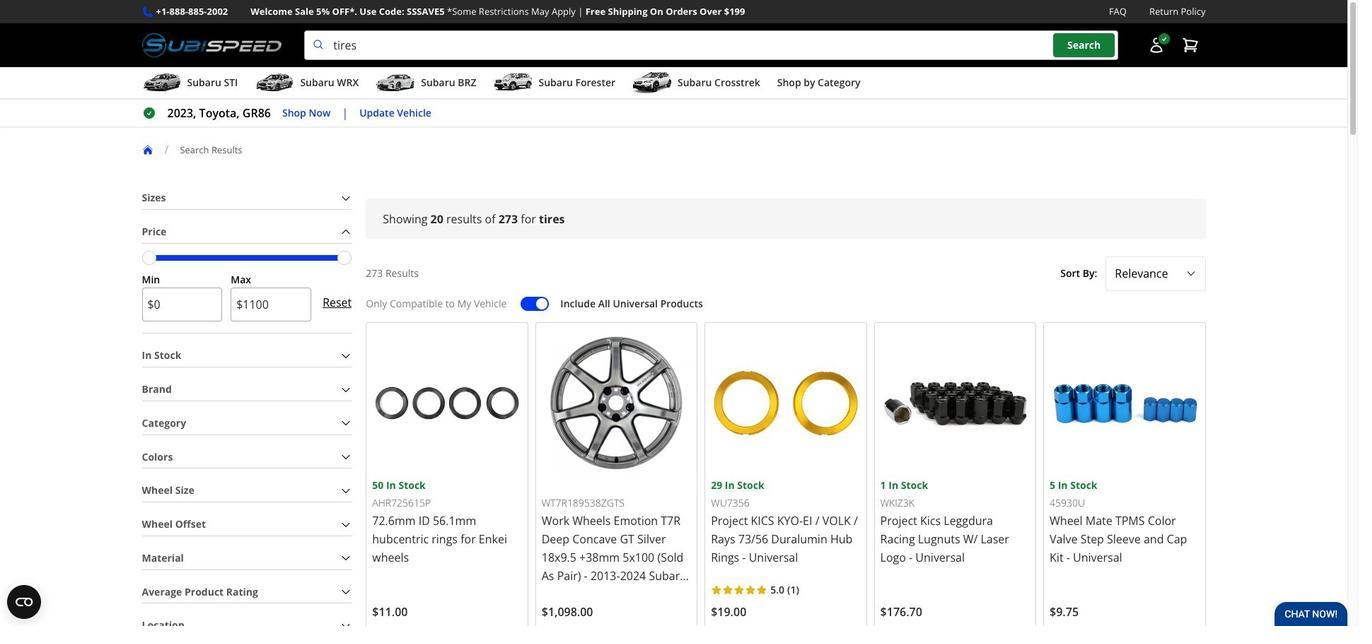 Task type: locate. For each thing, give the bounding box(es) containing it.
work wheels emotion t7r deep concave gt silver 18x9.5 +38mm 5x100 (sold as pair) - 2013-2024 subaru brz / scion fr-s / toyota gr86 / 2014-2018 subaru forester image
[[542, 329, 691, 478]]

home image
[[142, 144, 153, 156]]

a subaru brz thumbnail image image
[[376, 72, 415, 93]]

a subaru wrx thumbnail image image
[[255, 72, 295, 93]]

None text field
[[231, 288, 311, 322]]

project kics leggdura racing lugnuts w/ laser logo - universal image
[[880, 329, 1030, 478]]

a subaru crosstrek thumbnail image image
[[632, 72, 672, 93]]

maximum slider
[[338, 251, 352, 265]]

None text field
[[142, 288, 222, 322]]

a subaru forester thumbnail image image
[[493, 72, 533, 93]]



Task type: vqa. For each thing, say whether or not it's contained in the screenshot.
Select Make button
no



Task type: describe. For each thing, give the bounding box(es) containing it.
search input field
[[304, 31, 1118, 60]]

a subaru sti thumbnail image image
[[142, 72, 181, 93]]

wheel mate tpms color valve step sleeve and cap kit - universal image
[[1050, 329, 1199, 478]]

open widget image
[[7, 586, 41, 620]]

button image
[[1148, 37, 1165, 54]]

subispeed logo image
[[142, 31, 282, 60]]

project kics kyo-ei / volk / rays 73/56 duralumin hub rings - universal image
[[711, 329, 861, 478]]

minimum slider
[[142, 251, 156, 265]]

72.6mm id 56.1mm hubcentric rings for enkei wheels image
[[372, 329, 522, 478]]



